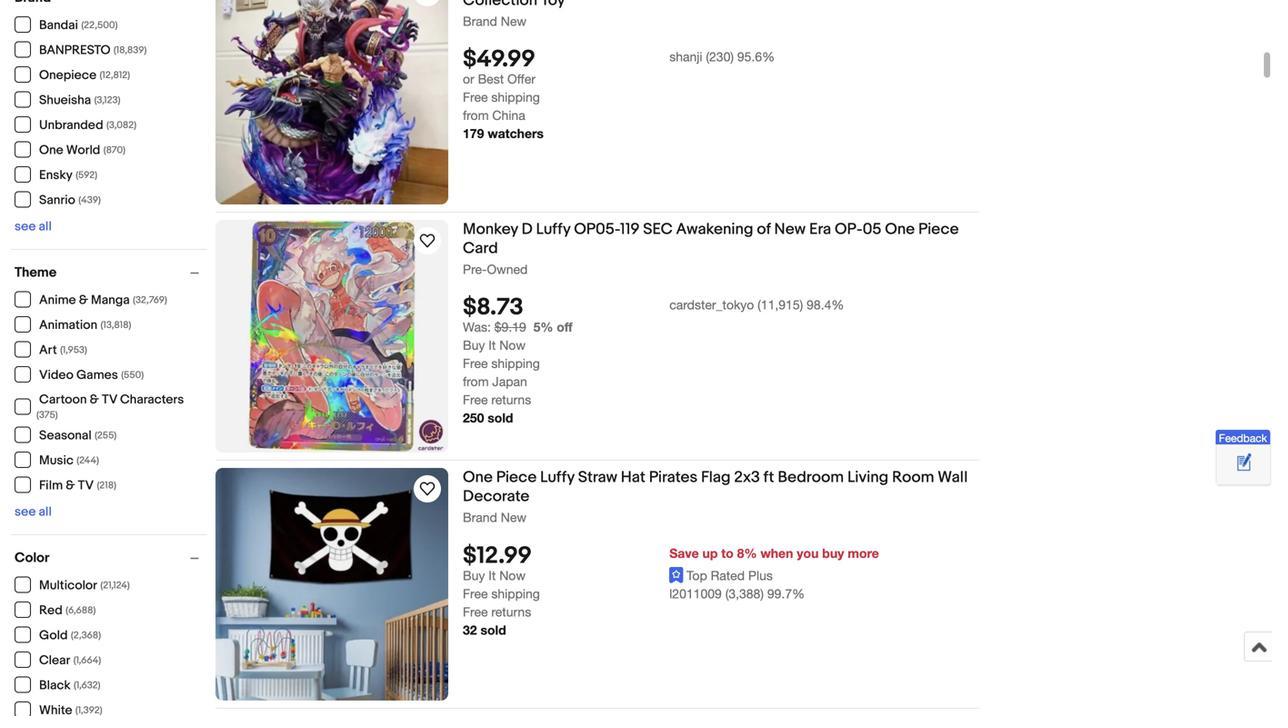 Task type: describe. For each thing, give the bounding box(es) containing it.
bedroom
[[778, 469, 844, 488]]

cardster_tokyo
[[670, 298, 755, 313]]

(439)
[[78, 195, 101, 207]]

(32,769)
[[133, 295, 167, 307]]

shanji (230) 95.6% or best offer free shipping from china 179 watchers
[[463, 49, 775, 141]]

banpresto (18,839)
[[39, 43, 147, 58]]

watch one piece luffy straw hat pirates flag 2x3 ft bedroom living room wall decorate image
[[417, 479, 439, 501]]

free inside l2011009 (3,388) 99.7% free returns 32 sold
[[463, 605, 488, 620]]

4 free from the top
[[463, 587, 488, 602]]

(12,812)
[[100, 70, 130, 81]]

up
[[703, 546, 718, 561]]

(550)
[[121, 370, 144, 382]]

(218)
[[97, 480, 116, 492]]

shipping inside cardster_tokyo (11,915) 98.4% was: $9.19 5% off buy it now free shipping from japan free returns 250 sold
[[492, 356, 540, 371]]

living
[[848, 469, 889, 488]]

plus
[[749, 569, 773, 584]]

world
[[66, 143, 100, 158]]

straw
[[578, 469, 618, 488]]

room
[[893, 469, 935, 488]]

2 free from the top
[[463, 356, 488, 371]]

it inside save up to 8% when you buy more buy it now
[[489, 569, 496, 584]]

art (1,953)
[[39, 343, 87, 358]]

all for film & tv
[[39, 505, 52, 520]]

watch 22cm one piece roronoa zoro yamaraj 2 heads pvc figure statue collection toy image
[[417, 0, 439, 4]]

onepiece
[[39, 68, 97, 83]]

rated
[[711, 569, 745, 584]]

multicolor
[[39, 579, 97, 594]]

animation (13,818)
[[39, 318, 131, 333]]

anime
[[39, 293, 76, 308]]

watch monkey d luffy op05-119 sec awakening of new era op-05 one piece card image
[[417, 230, 439, 252]]

one piece luffy straw hat pirates flag 2x3 ft bedroom living room wall decorate brand new
[[463, 469, 968, 526]]

unbranded (3,082)
[[39, 118, 137, 133]]

to
[[722, 546, 734, 561]]

flag
[[701, 469, 731, 488]]

free shipping
[[463, 587, 540, 602]]

one piece luffy straw hat pirates flag 2x3 ft bedroom living room wall decorate heading
[[463, 469, 968, 507]]

color button
[[15, 550, 207, 567]]

8%
[[738, 546, 757, 561]]

theme button
[[15, 265, 207, 281]]

shueisha (3,123)
[[39, 93, 121, 108]]

(2,368)
[[71, 631, 101, 642]]

ft
[[764, 469, 775, 488]]

unbranded
[[39, 118, 103, 133]]

from inside "shanji (230) 95.6% or best offer free shipping from china 179 watchers"
[[463, 108, 489, 123]]

pre-
[[463, 262, 487, 277]]

one for luffy
[[463, 469, 493, 488]]

one for (870)
[[39, 143, 63, 158]]

piece inside monkey d luffy op05-119 sec awakening of new era op-05 one piece card pre-owned
[[919, 220, 959, 239]]

more
[[848, 546, 880, 561]]

(21,124)
[[100, 580, 130, 592]]

monkey d luffy op05-119 sec awakening of new era op-05 one piece card link
[[463, 220, 980, 262]]

op-
[[835, 220, 863, 239]]

top rated plus
[[687, 569, 773, 584]]

returns inside l2011009 (3,388) 99.7% free returns 32 sold
[[492, 605, 532, 620]]

tv for characters
[[102, 393, 117, 408]]

japan
[[493, 375, 528, 390]]

(13,818)
[[101, 320, 131, 332]]

3 free from the top
[[463, 393, 488, 408]]

sanrio (439)
[[39, 193, 101, 208]]

op05-
[[574, 220, 621, 239]]

owned
[[487, 262, 528, 277]]

art
[[39, 343, 57, 358]]

gold
[[39, 629, 68, 644]]

returns inside cardster_tokyo (11,915) 98.4% was: $9.19 5% off buy it now free shipping from japan free returns 250 sold
[[492, 393, 532, 408]]

video games (550)
[[39, 368, 144, 384]]

theme
[[15, 265, 57, 281]]

one world (870)
[[39, 143, 126, 158]]

characters
[[120, 393, 184, 408]]

99.7%
[[768, 587, 805, 602]]

(18,839)
[[114, 45, 147, 56]]

hat
[[621, 469, 646, 488]]

monkey d luffy op05-119 sec awakening of new era op-05 one piece card image
[[216, 220, 449, 453]]

china
[[493, 108, 526, 123]]

one piece luffy straw hat pirates flag 2x3 ft bedroom living room wall decorate link
[[463, 469, 980, 510]]

save up to 8% when you buy more buy it now
[[463, 546, 880, 584]]

see all button for sanrio
[[15, 219, 52, 235]]

music
[[39, 454, 74, 469]]

(3,388)
[[726, 587, 764, 602]]

(22,500)
[[81, 20, 118, 31]]

monkey
[[463, 220, 518, 239]]

cardster_tokyo (11,915) 98.4% was: $9.19 5% off buy it now free shipping from japan free returns 250 sold
[[463, 298, 845, 426]]

piece inside one piece luffy straw hat pirates flag 2x3 ft bedroom living room wall decorate brand new
[[496, 469, 537, 488]]

buy
[[823, 546, 845, 561]]

monkey d luffy op05-119 sec awakening of new era op-05 one piece card pre-owned
[[463, 220, 959, 277]]

& for film
[[66, 479, 75, 494]]

shanji
[[670, 49, 703, 64]]

see all button for film
[[15, 505, 52, 520]]

feedback
[[1220, 432, 1268, 445]]

$12.99
[[463, 543, 532, 571]]

see for film & tv
[[15, 505, 36, 520]]

119
[[621, 220, 640, 239]]

monkey d luffy op05-119 sec awakening of new era op-05 one piece card heading
[[463, 220, 959, 258]]

one piece luffy straw hat pirates flag 2x3 ft bedroom living room wall decorate image
[[216, 469, 449, 702]]

buy inside save up to 8% when you buy more buy it now
[[463, 569, 485, 584]]

from inside cardster_tokyo (11,915) 98.4% was: $9.19 5% off buy it now free shipping from japan free returns 250 sold
[[463, 375, 489, 390]]

now inside save up to 8% when you buy more buy it now
[[500, 569, 526, 584]]

bandai
[[39, 18, 78, 33]]



Task type: vqa. For each thing, say whether or not it's contained in the screenshot.
What's your size? Add your size to see recommendations that will fit better.
no



Task type: locate. For each thing, give the bounding box(es) containing it.
watchers
[[488, 126, 544, 141]]

2 brand from the top
[[463, 511, 498, 526]]

0 vertical spatial returns
[[492, 393, 532, 408]]

$9.19
[[495, 320, 527, 335]]

0 horizontal spatial &
[[66, 479, 75, 494]]

it up free shipping
[[489, 569, 496, 584]]

1 vertical spatial it
[[489, 569, 496, 584]]

now up free shipping
[[500, 569, 526, 584]]

see all down film
[[15, 505, 52, 520]]

2 buy from the top
[[463, 569, 485, 584]]

2 now from the top
[[500, 569, 526, 584]]

wall
[[938, 469, 968, 488]]

clear (1,664)
[[39, 654, 101, 669]]

2 vertical spatial shipping
[[492, 587, 540, 602]]

0 vertical spatial buy
[[463, 338, 485, 353]]

0 vertical spatial see all button
[[15, 219, 52, 235]]

& up animation (13,818)
[[79, 293, 88, 308]]

see all for film & tv
[[15, 505, 52, 520]]

1 vertical spatial now
[[500, 569, 526, 584]]

shueisha
[[39, 93, 91, 108]]

1 brand from the top
[[463, 14, 498, 29]]

luffy for $8.73
[[536, 220, 571, 239]]

from
[[463, 108, 489, 123], [463, 375, 489, 390]]

0 vertical spatial luffy
[[536, 220, 571, 239]]

sold right 250
[[488, 411, 514, 426]]

see
[[15, 219, 36, 235], [15, 505, 36, 520]]

1 vertical spatial new
[[775, 220, 806, 239]]

see up 'color'
[[15, 505, 36, 520]]

sold inside cardster_tokyo (11,915) 98.4% was: $9.19 5% off buy it now free shipping from japan free returns 250 sold
[[488, 411, 514, 426]]

1 vertical spatial brand
[[463, 511, 498, 526]]

1 vertical spatial see
[[15, 505, 36, 520]]

1 now from the top
[[500, 338, 526, 353]]

0 vertical spatial it
[[489, 338, 496, 353]]

see all for sanrio
[[15, 219, 52, 235]]

1 vertical spatial returns
[[492, 605, 532, 620]]

black
[[39, 679, 71, 694]]

now
[[500, 338, 526, 353], [500, 569, 526, 584]]

brand new
[[463, 14, 527, 29]]

2 vertical spatial one
[[463, 469, 493, 488]]

tv left (218)
[[78, 479, 94, 494]]

onepiece (12,812)
[[39, 68, 130, 83]]

&
[[79, 293, 88, 308], [90, 393, 99, 408], [66, 479, 75, 494]]

it down was:
[[489, 338, 496, 353]]

color
[[15, 550, 49, 567]]

best
[[478, 72, 504, 87]]

seasonal (255)
[[39, 429, 117, 444]]

(11,915)
[[758, 298, 804, 313]]

multicolor (21,124)
[[39, 579, 130, 594]]

1 horizontal spatial piece
[[919, 220, 959, 239]]

2 returns from the top
[[492, 605, 532, 620]]

banpresto
[[39, 43, 111, 58]]

$49.99
[[463, 46, 536, 74]]

shipping inside "shanji (230) 95.6% or best offer free shipping from china 179 watchers"
[[492, 90, 540, 105]]

off
[[557, 320, 573, 335]]

2 see all button from the top
[[15, 505, 52, 520]]

new
[[501, 14, 527, 29], [775, 220, 806, 239], [501, 511, 527, 526]]

(1,664)
[[73, 656, 101, 667]]

new inside one piece luffy straw hat pirates flag 2x3 ft bedroom living room wall decorate brand new
[[501, 511, 527, 526]]

anime & manga (32,769)
[[39, 293, 167, 308]]

brand inside one piece luffy straw hat pirates flag 2x3 ft bedroom living room wall decorate brand new
[[463, 511, 498, 526]]

all down film
[[39, 505, 52, 520]]

1 vertical spatial sold
[[481, 623, 507, 638]]

1 vertical spatial all
[[39, 505, 52, 520]]

0 vertical spatial see all
[[15, 219, 52, 235]]

buy
[[463, 338, 485, 353], [463, 569, 485, 584]]

when
[[761, 546, 794, 561]]

1 buy from the top
[[463, 338, 485, 353]]

sec
[[644, 220, 673, 239]]

shipping
[[492, 90, 540, 105], [492, 356, 540, 371], [492, 587, 540, 602]]

tv for (218)
[[78, 479, 94, 494]]

1 vertical spatial one
[[886, 220, 915, 239]]

see up the theme
[[15, 219, 36, 235]]

returns down japan
[[492, 393, 532, 408]]

1 vertical spatial luffy
[[541, 469, 575, 488]]

l2011009
[[670, 587, 722, 602]]

0 vertical spatial now
[[500, 338, 526, 353]]

luffy inside one piece luffy straw hat pirates flag 2x3 ft bedroom living room wall decorate brand new
[[541, 469, 575, 488]]

video
[[39, 368, 74, 384]]

clear
[[39, 654, 70, 669]]

card
[[463, 239, 498, 258]]

tv
[[102, 393, 117, 408], [78, 479, 94, 494]]

new down decorate
[[501, 511, 527, 526]]

2 it from the top
[[489, 569, 496, 584]]

(6,688)
[[66, 606, 96, 617]]

0 vertical spatial from
[[463, 108, 489, 123]]

1 see from the top
[[15, 219, 36, 235]]

2 shipping from the top
[[492, 356, 540, 371]]

buy down was:
[[463, 338, 485, 353]]

2x3
[[735, 469, 760, 488]]

one inside monkey d luffy op05-119 sec awakening of new era op-05 one piece card pre-owned
[[886, 220, 915, 239]]

sold inside l2011009 (3,388) 99.7% free returns 32 sold
[[481, 623, 507, 638]]

shipping up japan
[[492, 356, 540, 371]]

5%
[[534, 320, 554, 335]]

it inside cardster_tokyo (11,915) 98.4% was: $9.19 5% off buy it now free shipping from japan free returns 250 sold
[[489, 338, 496, 353]]

shipping down $12.99
[[492, 587, 540, 602]]

one inside one piece luffy straw hat pirates flag 2x3 ft bedroom living room wall decorate brand new
[[463, 469, 493, 488]]

one up ensky
[[39, 143, 63, 158]]

3 shipping from the top
[[492, 587, 540, 602]]

1 horizontal spatial one
[[463, 469, 493, 488]]

1 vertical spatial tv
[[78, 479, 94, 494]]

(255)
[[95, 430, 117, 442]]

all for sanrio
[[39, 219, 52, 235]]

(3,082)
[[106, 120, 137, 131]]

0 vertical spatial new
[[501, 14, 527, 29]]

new up $49.99
[[501, 14, 527, 29]]

brand down decorate
[[463, 511, 498, 526]]

now inside cardster_tokyo (11,915) 98.4% was: $9.19 5% off buy it now free shipping from japan free returns 250 sold
[[500, 338, 526, 353]]

era
[[810, 220, 832, 239]]

returns
[[492, 393, 532, 408], [492, 605, 532, 620]]

2 horizontal spatial &
[[90, 393, 99, 408]]

2 all from the top
[[39, 505, 52, 520]]

decorate
[[463, 488, 530, 507]]

0 vertical spatial piece
[[919, 220, 959, 239]]

free inside "shanji (230) 95.6% or best offer free shipping from china 179 watchers"
[[463, 90, 488, 105]]

seasonal
[[39, 429, 92, 444]]

0 vertical spatial sold
[[488, 411, 514, 426]]

(230)
[[706, 49, 734, 64]]

& for cartoon
[[90, 393, 99, 408]]

0 vertical spatial brand
[[463, 14, 498, 29]]

returns down free shipping
[[492, 605, 532, 620]]

22cm one piece roronoa zoro yamaraj 2 heads pvc figure statue collection toy image
[[216, 0, 449, 205]]

2 vertical spatial new
[[501, 511, 527, 526]]

cartoon & tv characters (375)
[[36, 393, 184, 422]]

see all button down film
[[15, 505, 52, 520]]

one
[[39, 143, 63, 158], [886, 220, 915, 239], [463, 469, 493, 488]]

1 all from the top
[[39, 219, 52, 235]]

98.4%
[[807, 298, 845, 313]]

luffy for $12.99
[[541, 469, 575, 488]]

from up 179
[[463, 108, 489, 123]]

offer
[[508, 72, 536, 87]]

music (244)
[[39, 454, 99, 469]]

piece
[[919, 220, 959, 239], [496, 469, 537, 488]]

now down $9.19
[[500, 338, 526, 353]]

see all
[[15, 219, 52, 235], [15, 505, 52, 520]]

shipping down offer
[[492, 90, 540, 105]]

1 vertical spatial piece
[[496, 469, 537, 488]]

1 see all from the top
[[15, 219, 52, 235]]

see all button down sanrio
[[15, 219, 52, 235]]

1 vertical spatial shipping
[[492, 356, 540, 371]]

animation
[[39, 318, 97, 333]]

cartoon
[[39, 393, 87, 408]]

2 see all from the top
[[15, 505, 52, 520]]

0 vertical spatial one
[[39, 143, 63, 158]]

piece up $12.99
[[496, 469, 537, 488]]

buy up free shipping
[[463, 569, 485, 584]]

0 vertical spatial all
[[39, 219, 52, 235]]

see all down sanrio
[[15, 219, 52, 235]]

05
[[863, 220, 882, 239]]

1 vertical spatial buy
[[463, 569, 485, 584]]

250
[[463, 411, 484, 426]]

new right of
[[775, 220, 806, 239]]

brand up $49.99
[[463, 14, 498, 29]]

(1,632)
[[74, 681, 101, 692]]

1 free from the top
[[463, 90, 488, 105]]

0 horizontal spatial piece
[[496, 469, 537, 488]]

95.6%
[[738, 49, 775, 64]]

5 free from the top
[[463, 605, 488, 620]]

1 vertical spatial &
[[90, 393, 99, 408]]

sold
[[488, 411, 514, 426], [481, 623, 507, 638]]

0 vertical spatial shipping
[[492, 90, 540, 105]]

1 vertical spatial from
[[463, 375, 489, 390]]

1 see all button from the top
[[15, 219, 52, 235]]

0 vertical spatial see
[[15, 219, 36, 235]]

ensky
[[39, 168, 73, 183]]

top rated plus image
[[670, 568, 684, 584]]

(870)
[[103, 145, 126, 156]]

heading
[[463, 0, 931, 10]]

all down sanrio
[[39, 219, 52, 235]]

luffy left straw
[[541, 469, 575, 488]]

luffy inside monkey d luffy op05-119 sec awakening of new era op-05 one piece card pre-owned
[[536, 220, 571, 239]]

1 horizontal spatial tv
[[102, 393, 117, 408]]

2 horizontal spatial one
[[886, 220, 915, 239]]

& right film
[[66, 479, 75, 494]]

1 shipping from the top
[[492, 90, 540, 105]]

was:
[[463, 320, 491, 335]]

1 returns from the top
[[492, 393, 532, 408]]

0 horizontal spatial one
[[39, 143, 63, 158]]

1 horizontal spatial &
[[79, 293, 88, 308]]

tv inside cartoon & tv characters (375)
[[102, 393, 117, 408]]

red (6,688)
[[39, 604, 96, 619]]

one right 05
[[886, 220, 915, 239]]

games
[[76, 368, 118, 384]]

& inside cartoon & tv characters (375)
[[90, 393, 99, 408]]

from left japan
[[463, 375, 489, 390]]

sold right 32
[[481, 623, 507, 638]]

film
[[39, 479, 63, 494]]

film & tv (218)
[[39, 479, 116, 494]]

or
[[463, 72, 475, 87]]

179
[[463, 126, 484, 141]]

0 horizontal spatial tv
[[78, 479, 94, 494]]

manga
[[91, 293, 130, 308]]

buy inside cardster_tokyo (11,915) 98.4% was: $9.19 5% off buy it now free shipping from japan free returns 250 sold
[[463, 338, 485, 353]]

luffy right d on the top left
[[536, 220, 571, 239]]

new inside monkey d luffy op05-119 sec awakening of new era op-05 one piece card pre-owned
[[775, 220, 806, 239]]

& for anime
[[79, 293, 88, 308]]

1 vertical spatial see all button
[[15, 505, 52, 520]]

tv down games
[[102, 393, 117, 408]]

piece right 05
[[919, 220, 959, 239]]

2 see from the top
[[15, 505, 36, 520]]

l2011009 (3,388) 99.7% free returns 32 sold
[[463, 587, 805, 638]]

(375)
[[36, 410, 58, 422]]

(592)
[[76, 170, 97, 182]]

2 from from the top
[[463, 375, 489, 390]]

2 vertical spatial &
[[66, 479, 75, 494]]

1 it from the top
[[489, 338, 496, 353]]

one right watch one piece luffy straw hat pirates flag 2x3 ft bedroom living room wall decorate icon
[[463, 469, 493, 488]]

1 vertical spatial see all
[[15, 505, 52, 520]]

0 vertical spatial &
[[79, 293, 88, 308]]

see for sanrio
[[15, 219, 36, 235]]

1 from from the top
[[463, 108, 489, 123]]

ensky (592)
[[39, 168, 97, 183]]

0 vertical spatial tv
[[102, 393, 117, 408]]

& down video games (550)
[[90, 393, 99, 408]]



